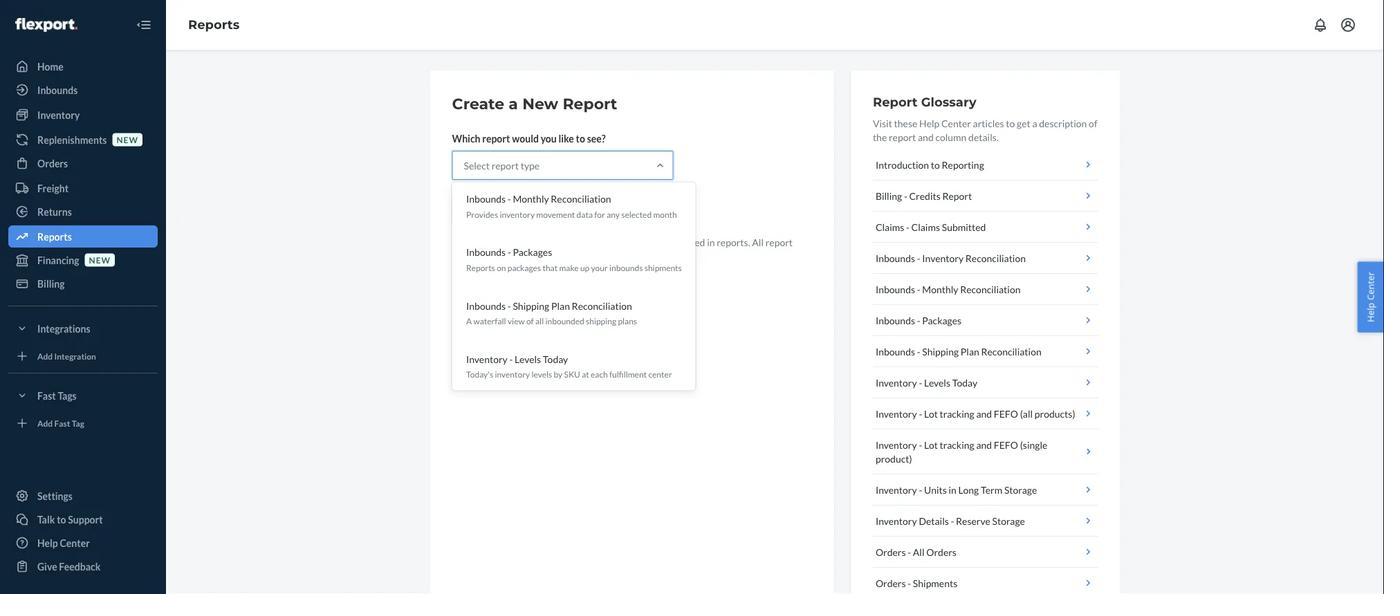 Task type: describe. For each thing, give the bounding box(es) containing it.
give
[[37, 561, 57, 573]]

plans
[[618, 316, 637, 326]]

reports.
[[717, 236, 751, 248]]

packages for inbounds - packages
[[923, 314, 962, 326]]

support
[[68, 514, 103, 526]]

inbounds for inbounds - packages reports on packages that make up your inbounds shipments
[[466, 246, 506, 258]]

reconciliation for inbounds - monthly reconciliation provides inventory movement data for any selected month
[[551, 193, 611, 205]]

orders - shipments button
[[873, 568, 1098, 594]]

waterfall
[[473, 316, 506, 326]]

2 claims from the left
[[912, 221, 940, 233]]

see?
[[587, 133, 606, 144]]

inventory - lot tracking and fefo (single product)
[[876, 439, 1048, 465]]

levels for inventory - levels today today's inventory levels by sku at each fulfillment center
[[514, 353, 541, 365]]

to right the talk
[[57, 514, 66, 526]]

view
[[508, 316, 525, 326]]

plan for inbounds - shipping plan reconciliation
[[961, 346, 980, 357]]

report for select report type
[[492, 159, 519, 171]]

universal
[[523, 250, 564, 262]]

0 horizontal spatial reports
[[37, 231, 72, 243]]

it may take up to 2 hours for new information to be reflected in reports. all report time fields are in universal time (utc).
[[452, 236, 793, 262]]

report glossary
[[873, 94, 977, 109]]

0 horizontal spatial reports link
[[8, 226, 158, 248]]

billing for billing
[[37, 278, 65, 290]]

visit these help center articles to get a description of the report and column details.
[[873, 117, 1098, 143]]

reflected
[[667, 236, 705, 248]]

levels for inventory - levels today
[[924, 377, 951, 389]]

details.
[[969, 131, 999, 143]]

inventory - lot tracking and fefo (all products)
[[876, 408, 1076, 420]]

freight link
[[8, 177, 158, 199]]

inbounded
[[545, 316, 584, 326]]

shipments
[[913, 577, 958, 589]]

select report type
[[464, 159, 540, 171]]

- for inbounds - packages
[[917, 314, 921, 326]]

new for replenishments
[[117, 135, 138, 145]]

today's
[[466, 369, 493, 380]]

- for orders - all orders
[[908, 546, 911, 558]]

help center inside help center button
[[1365, 272, 1377, 322]]

inventory for inventory
[[37, 109, 80, 121]]

replenishments
[[37, 134, 107, 146]]

center
[[648, 369, 672, 380]]

fast tags
[[37, 390, 77, 402]]

inventory - units in long term storage
[[876, 484, 1037, 496]]

your
[[591, 263, 608, 273]]

orders link
[[8, 152, 158, 174]]

1 horizontal spatial reports
[[188, 17, 240, 32]]

which
[[452, 133, 481, 144]]

1 horizontal spatial in
[[707, 236, 715, 248]]

tag
[[72, 418, 84, 428]]

would
[[512, 133, 539, 144]]

inventory for monthly
[[500, 209, 535, 219]]

billing - credits report
[[876, 190, 972, 202]]

add fast tag
[[37, 418, 84, 428]]

report for create report
[[496, 204, 524, 216]]

inbounds for inbounds - packages
[[876, 314, 915, 326]]

talk to support
[[37, 514, 103, 526]]

month
[[653, 209, 677, 219]]

long
[[959, 484, 979, 496]]

(utc).
[[589, 250, 615, 262]]

visit
[[873, 117, 893, 129]]

- for orders - shipments
[[908, 577, 911, 589]]

up inside "inbounds - packages reports on packages that make up your inbounds shipments"
[[580, 263, 589, 273]]

inventory for inventory - lot tracking and fefo (single product)
[[876, 439, 917, 451]]

time
[[565, 250, 587, 262]]

all
[[535, 316, 544, 326]]

settings link
[[8, 485, 158, 507]]

1 vertical spatial in
[[514, 250, 521, 262]]

fulfillment
[[609, 369, 647, 380]]

on
[[497, 263, 506, 273]]

- for inbounds - shipping plan reconciliation
[[917, 346, 921, 357]]

inventory for levels
[[495, 369, 530, 380]]

and for inventory - lot tracking and fefo (all products)
[[977, 408, 992, 420]]

and for inventory - lot tracking and fefo (single product)
[[977, 439, 992, 451]]

inbounds for inbounds - monthly reconciliation provides inventory movement data for any selected month
[[466, 193, 506, 205]]

integrations button
[[8, 318, 158, 340]]

inventory for inventory - levels today today's inventory levels by sku at each fulfillment center
[[466, 353, 507, 365]]

like
[[559, 133, 574, 144]]

integration
[[54, 351, 96, 361]]

product)
[[876, 453, 912, 465]]

reporting
[[942, 159, 985, 171]]

introduction
[[876, 159, 929, 171]]

reconciliation inside inbounds - shipping plan reconciliation a waterfall view of all inbounded shipping plans
[[572, 300, 632, 312]]

get
[[1017, 117, 1031, 129]]

give feedback button
[[8, 556, 158, 578]]

units
[[924, 484, 947, 496]]

that
[[542, 263, 557, 273]]

open notifications image
[[1313, 17, 1329, 33]]

integrations
[[37, 323, 90, 335]]

- for inventory - levels today
[[919, 377, 923, 389]]

to left reporting
[[931, 159, 940, 171]]

for inside it may take up to 2 hours for new information to be reflected in reports. all report time fields are in universal time (utc).
[[558, 236, 570, 248]]

each
[[591, 369, 608, 380]]

help center button
[[1358, 262, 1385, 333]]

orders up shipments
[[927, 546, 957, 558]]

reconciliation for inbounds - monthly reconciliation
[[961, 283, 1021, 295]]

0 horizontal spatial help
[[37, 537, 58, 549]]

glossary
[[921, 94, 977, 109]]

all inside it may take up to 2 hours for new information to be reflected in reports. all report time fields are in universal time (utc).
[[752, 236, 764, 248]]

create for create a new report
[[452, 94, 505, 113]]

fast tags button
[[8, 385, 158, 407]]

fefo for (all
[[994, 408, 1019, 420]]

orders - all orders button
[[873, 537, 1098, 568]]

tags
[[58, 390, 77, 402]]

report inside it may take up to 2 hours for new information to be reflected in reports. all report time fields are in universal time (utc).
[[766, 236, 793, 248]]

orders for orders - all orders
[[876, 546, 906, 558]]

description
[[1040, 117, 1087, 129]]

for inside inbounds - monthly reconciliation provides inventory movement data for any selected month
[[594, 209, 605, 219]]

to left "be"
[[644, 236, 653, 248]]

center inside button
[[1365, 272, 1377, 300]]

help center link
[[8, 532, 158, 554]]

claims - claims submitted
[[876, 221, 986, 233]]

inbounds - shipping plan reconciliation button
[[873, 336, 1098, 367]]

inbounds
[[609, 263, 643, 273]]

- for inventory - units in long term storage
[[919, 484, 923, 496]]

1 vertical spatial fast
[[54, 418, 70, 428]]

storage inside button
[[993, 515, 1025, 527]]

the
[[873, 131, 887, 143]]

select
[[464, 159, 490, 171]]

today for inventory - levels today
[[953, 377, 978, 389]]

inventory - lot tracking and fefo (all products) button
[[873, 399, 1098, 430]]

inventory for inventory - lot tracking and fefo (all products)
[[876, 408, 917, 420]]

inbounds - packages button
[[873, 305, 1098, 336]]

to right like at the top left of page
[[576, 133, 585, 144]]

articles
[[973, 117, 1004, 129]]

shipping
[[586, 316, 616, 326]]

inventory for inventory details - reserve storage
[[876, 515, 917, 527]]

inventory - levels today today's inventory levels by sku at each fulfillment center
[[466, 353, 672, 380]]

data
[[576, 209, 593, 219]]

shipping for inbounds - shipping plan reconciliation a waterfall view of all inbounded shipping plans
[[513, 300, 549, 312]]

tracking for (all
[[940, 408, 975, 420]]

you
[[541, 133, 557, 144]]

storage inside button
[[1005, 484, 1037, 496]]

- for inventory - lot tracking and fefo (all products)
[[919, 408, 923, 420]]

sku
[[564, 369, 580, 380]]



Task type: vqa. For each thing, say whether or not it's contained in the screenshot.


Task type: locate. For each thing, give the bounding box(es) containing it.
0 vertical spatial billing
[[876, 190, 902, 202]]

new up time
[[572, 236, 590, 248]]

inbounds up the 'inbounds - packages'
[[876, 283, 915, 295]]

- up inventory - units in long term storage
[[919, 439, 923, 451]]

today for inventory - levels today today's inventory levels by sku at each fulfillment center
[[543, 353, 568, 365]]

inbounds - inventory reconciliation
[[876, 252, 1026, 264]]

fast inside "dropdown button"
[[37, 390, 56, 402]]

report for which report would you like to see?
[[482, 133, 510, 144]]

0 horizontal spatial in
[[514, 250, 521, 262]]

inventory down the 'inbounds - packages'
[[876, 377, 917, 389]]

- down view at the bottom left
[[509, 353, 513, 365]]

1 horizontal spatial center
[[942, 117, 971, 129]]

1 tracking from the top
[[940, 408, 975, 420]]

2 horizontal spatial center
[[1365, 272, 1377, 300]]

claims down credits
[[912, 221, 940, 233]]

report
[[873, 94, 918, 109], [563, 94, 618, 113], [943, 190, 972, 202]]

make
[[559, 263, 579, 273]]

2 tracking from the top
[[940, 439, 975, 451]]

1 vertical spatial lot
[[924, 439, 938, 451]]

may
[[461, 236, 478, 248]]

orders - shipments
[[876, 577, 958, 589]]

1 vertical spatial billing
[[37, 278, 65, 290]]

0 vertical spatial today
[[543, 353, 568, 365]]

fast left tags on the left bottom
[[37, 390, 56, 402]]

2 horizontal spatial help
[[1365, 303, 1377, 322]]

orders down orders - all orders
[[876, 577, 906, 589]]

inbounds
[[37, 84, 78, 96], [466, 193, 506, 205], [466, 246, 506, 258], [876, 252, 915, 264], [876, 283, 915, 295], [466, 300, 506, 312], [876, 314, 915, 326], [876, 346, 915, 357]]

1 vertical spatial packages
[[923, 314, 962, 326]]

1 vertical spatial monthly
[[923, 283, 959, 295]]

report up select report type
[[482, 133, 510, 144]]

packages inside inbounds - packages button
[[923, 314, 962, 326]]

of inside visit these help center articles to get a description of the report and column details.
[[1089, 117, 1098, 129]]

reports inside "inbounds - packages reports on packages that make up your inbounds shipments"
[[466, 263, 495, 273]]

monthly
[[513, 193, 549, 205], [923, 283, 959, 295]]

1 horizontal spatial levels
[[924, 377, 951, 389]]

- inside inventory - levels today today's inventory levels by sku at each fulfillment center
[[509, 353, 513, 365]]

tracking inside button
[[940, 408, 975, 420]]

inbounds - packages
[[876, 314, 962, 326]]

1 vertical spatial today
[[953, 377, 978, 389]]

column
[[936, 131, 967, 143]]

selected
[[621, 209, 652, 219]]

add left the integration
[[37, 351, 53, 361]]

feedback
[[59, 561, 101, 573]]

0 horizontal spatial all
[[752, 236, 764, 248]]

details
[[919, 515, 949, 527]]

- for inbounds - monthly reconciliation provides inventory movement data for any selected month
[[507, 193, 511, 205]]

lot up units
[[924, 439, 938, 451]]

a
[[509, 94, 518, 113], [1033, 117, 1038, 129]]

inbounds for inbounds - monthly reconciliation
[[876, 283, 915, 295]]

0 horizontal spatial report
[[563, 94, 618, 113]]

0 horizontal spatial today
[[543, 353, 568, 365]]

and
[[918, 131, 934, 143], [977, 408, 992, 420], [977, 439, 992, 451]]

0 vertical spatial of
[[1089, 117, 1098, 129]]

inventory inside inventory - levels today today's inventory levels by sku at each fulfillment center
[[495, 369, 530, 380]]

talk to support button
[[8, 509, 158, 531]]

- left 2
[[507, 246, 511, 258]]

- for inventory - levels today today's inventory levels by sku at each fulfillment center
[[509, 353, 513, 365]]

0 horizontal spatial a
[[509, 94, 518, 113]]

- for claims - claims submitted
[[906, 221, 910, 233]]

of right "description"
[[1089, 117, 1098, 129]]

and inside inventory - lot tracking and fefo (single product)
[[977, 439, 992, 451]]

1 vertical spatial shipping
[[923, 346, 959, 357]]

add for add integration
[[37, 351, 53, 361]]

packages
[[513, 246, 552, 258], [923, 314, 962, 326]]

0 vertical spatial help center
[[1365, 272, 1377, 322]]

2 vertical spatial center
[[60, 537, 90, 549]]

2 vertical spatial in
[[949, 484, 957, 496]]

- down the billing - credits report
[[906, 221, 910, 233]]

for
[[594, 209, 605, 219], [558, 236, 570, 248]]

reports link
[[188, 17, 240, 32], [8, 226, 158, 248]]

1 vertical spatial a
[[1033, 117, 1038, 129]]

0 vertical spatial center
[[942, 117, 971, 129]]

report inside visit these help center articles to get a description of the report and column details.
[[889, 131, 916, 143]]

- down claims - claims submitted
[[917, 252, 921, 264]]

to inside visit these help center articles to get a description of the report and column details.
[[1006, 117, 1015, 129]]

lot down inventory - levels today
[[924, 408, 938, 420]]

1 horizontal spatial claims
[[912, 221, 940, 233]]

up left your at the top of page
[[580, 263, 589, 273]]

claims
[[876, 221, 905, 233], [912, 221, 940, 233]]

claims - claims submitted button
[[873, 212, 1098, 243]]

0 vertical spatial packages
[[513, 246, 552, 258]]

time
[[452, 250, 471, 262]]

these
[[894, 117, 918, 129]]

- for inbounds - shipping plan reconciliation a waterfall view of all inbounded shipping plans
[[507, 300, 511, 312]]

in left long
[[949, 484, 957, 496]]

- inside inbounds - shipping plan reconciliation a waterfall view of all inbounded shipping plans
[[507, 300, 511, 312]]

inbounds up the on
[[466, 246, 506, 258]]

create report button
[[452, 197, 536, 224]]

inventory up product)
[[876, 439, 917, 451]]

- left units
[[919, 484, 923, 496]]

inventory inside inbounds - monthly reconciliation provides inventory movement data for any selected month
[[500, 209, 535, 219]]

- inside inventory - lot tracking and fefo (single product)
[[919, 439, 923, 451]]

to
[[1006, 117, 1015, 129], [576, 133, 585, 144], [931, 159, 940, 171], [513, 236, 522, 248], [644, 236, 653, 248], [57, 514, 66, 526]]

levels inside button
[[924, 377, 951, 389]]

submitted
[[942, 221, 986, 233]]

help center
[[1365, 272, 1377, 322], [37, 537, 90, 549]]

1 vertical spatial all
[[913, 546, 925, 558]]

1 horizontal spatial of
[[1089, 117, 1098, 129]]

0 vertical spatial add
[[37, 351, 53, 361]]

financing
[[37, 254, 79, 266]]

add integration
[[37, 351, 96, 361]]

shipments
[[644, 263, 682, 273]]

1 claims from the left
[[876, 221, 905, 233]]

inbounds for inbounds - shipping plan reconciliation
[[876, 346, 915, 357]]

fefo left (all
[[994, 408, 1019, 420]]

fefo left (single
[[994, 439, 1019, 451]]

new up orders link
[[117, 135, 138, 145]]

inventory inside inventory - lot tracking and fefo (single product)
[[876, 439, 917, 451]]

inventory up orders - all orders
[[876, 515, 917, 527]]

introduction to reporting
[[876, 159, 985, 171]]

1 horizontal spatial reports link
[[188, 17, 240, 32]]

shipping up inventory - levels today
[[923, 346, 959, 357]]

help inside button
[[1365, 303, 1377, 322]]

shipping inside inbounds - shipping plan reconciliation a waterfall view of all inbounded shipping plans
[[513, 300, 549, 312]]

credits
[[910, 190, 941, 202]]

inventory down inventory - levels today
[[876, 408, 917, 420]]

- down the 'inbounds - packages'
[[917, 346, 921, 357]]

report up these
[[873, 94, 918, 109]]

report up see?
[[563, 94, 618, 113]]

- for inbounds - packages reports on packages that make up your inbounds shipments
[[507, 246, 511, 258]]

levels inside inventory - levels today today's inventory levels by sku at each fulfillment center
[[514, 353, 541, 365]]

billing inside button
[[876, 190, 902, 202]]

lot for inventory - lot tracking and fefo (single product)
[[924, 439, 938, 451]]

-
[[904, 190, 908, 202], [507, 193, 511, 205], [906, 221, 910, 233], [507, 246, 511, 258], [917, 252, 921, 264], [917, 283, 921, 295], [507, 300, 511, 312], [917, 314, 921, 326], [917, 346, 921, 357], [509, 353, 513, 365], [919, 377, 923, 389], [919, 408, 923, 420], [919, 439, 923, 451], [919, 484, 923, 496], [951, 515, 954, 527], [908, 546, 911, 558], [908, 577, 911, 589]]

inbounds inside inbounds - shipping plan reconciliation a waterfall view of all inbounded shipping plans
[[466, 300, 506, 312]]

1 fefo from the top
[[994, 408, 1019, 420]]

reconciliation up data
[[551, 193, 611, 205]]

- up orders - shipments
[[908, 546, 911, 558]]

2 vertical spatial and
[[977, 439, 992, 451]]

- inside inbounds - monthly reconciliation provides inventory movement data for any selected month
[[507, 193, 511, 205]]

1 vertical spatial plan
[[961, 346, 980, 357]]

levels up levels
[[514, 353, 541, 365]]

reconciliation for inbounds - inventory reconciliation
[[966, 252, 1026, 264]]

inbounds - inventory reconciliation button
[[873, 243, 1098, 274]]

2 horizontal spatial in
[[949, 484, 957, 496]]

0 vertical spatial reports
[[188, 17, 240, 32]]

0 vertical spatial storage
[[1005, 484, 1037, 496]]

a right get
[[1033, 117, 1038, 129]]

inventory up replenishments
[[37, 109, 80, 121]]

0 vertical spatial help
[[920, 117, 940, 129]]

0 vertical spatial inventory
[[500, 209, 535, 219]]

report for create a new report
[[563, 94, 618, 113]]

- for inbounds - monthly reconciliation
[[917, 283, 921, 295]]

add down fast tags
[[37, 418, 53, 428]]

0 horizontal spatial of
[[526, 316, 534, 326]]

all inside button
[[913, 546, 925, 558]]

inventory left levels
[[495, 369, 530, 380]]

0 vertical spatial lot
[[924, 408, 938, 420]]

create a new report
[[452, 94, 618, 113]]

- left shipments
[[908, 577, 911, 589]]

today down inbounds - shipping plan reconciliation
[[953, 377, 978, 389]]

introduction to reporting button
[[873, 149, 1098, 181]]

orders
[[37, 157, 68, 169], [876, 546, 906, 558], [927, 546, 957, 558], [876, 577, 906, 589]]

0 horizontal spatial packages
[[513, 246, 552, 258]]

0 vertical spatial all
[[752, 236, 764, 248]]

today inside button
[[953, 377, 978, 389]]

all up orders - shipments
[[913, 546, 925, 558]]

create up which
[[452, 94, 505, 113]]

reconciliation up shipping
[[572, 300, 632, 312]]

shipping inside button
[[923, 346, 959, 357]]

0 horizontal spatial monthly
[[513, 193, 549, 205]]

1 horizontal spatial all
[[913, 546, 925, 558]]

inbounds down home
[[37, 84, 78, 96]]

0 vertical spatial and
[[918, 131, 934, 143]]

inbounds - packages reports on packages that make up your inbounds shipments
[[466, 246, 682, 273]]

0 vertical spatial new
[[117, 135, 138, 145]]

to left 2
[[513, 236, 522, 248]]

information
[[592, 236, 642, 248]]

report down reporting
[[943, 190, 972, 202]]

packages down inbounds - monthly reconciliation on the right top
[[923, 314, 962, 326]]

1 horizontal spatial plan
[[961, 346, 980, 357]]

- left credits
[[904, 190, 908, 202]]

tracking inside inventory - lot tracking and fefo (single product)
[[940, 439, 975, 451]]

fields
[[473, 250, 496, 262]]

inbounds up the provides
[[466, 193, 506, 205]]

1 vertical spatial for
[[558, 236, 570, 248]]

1 vertical spatial help
[[1365, 303, 1377, 322]]

1 vertical spatial center
[[1365, 272, 1377, 300]]

2 horizontal spatial report
[[943, 190, 972, 202]]

tracking up inventory - lot tracking and fefo (single product)
[[940, 408, 975, 420]]

inventory for inventory - levels today
[[876, 377, 917, 389]]

in left reports.
[[707, 236, 715, 248]]

1 vertical spatial fefo
[[994, 439, 1019, 451]]

report right reports.
[[766, 236, 793, 248]]

new
[[523, 94, 559, 113]]

- inside "inbounds - packages reports on packages that make up your inbounds shipments"
[[507, 246, 511, 258]]

monthly for inbounds - monthly reconciliation provides inventory movement data for any selected month
[[513, 193, 549, 205]]

lot inside inventory - lot tracking and fefo (single product)
[[924, 439, 938, 451]]

1 vertical spatial levels
[[924, 377, 951, 389]]

inventory up 2
[[500, 209, 535, 219]]

1 lot from the top
[[924, 408, 938, 420]]

inventory - levels today
[[876, 377, 978, 389]]

1 vertical spatial add
[[37, 418, 53, 428]]

lot inside button
[[924, 408, 938, 420]]

0 vertical spatial plan
[[551, 300, 570, 312]]

fefo inside inventory - lot tracking and fefo (single product)
[[994, 439, 1019, 451]]

fefo for (single
[[994, 439, 1019, 451]]

and down inventory - lot tracking and fefo (all products) button
[[977, 439, 992, 451]]

(single
[[1020, 439, 1048, 451]]

hours
[[531, 236, 556, 248]]

1 vertical spatial up
[[580, 263, 589, 273]]

a inside visit these help center articles to get a description of the report and column details.
[[1033, 117, 1038, 129]]

billing link
[[8, 273, 158, 295]]

all
[[752, 236, 764, 248], [913, 546, 925, 558]]

inbounds down inbounds - monthly reconciliation on the right top
[[876, 314, 915, 326]]

add for add fast tag
[[37, 418, 53, 428]]

1 vertical spatial new
[[572, 236, 590, 248]]

orders for orders - shipments
[[876, 577, 906, 589]]

0 horizontal spatial plan
[[551, 300, 570, 312]]

1 vertical spatial create
[[464, 204, 494, 216]]

add
[[37, 351, 53, 361], [37, 418, 53, 428]]

open account menu image
[[1340, 17, 1357, 33]]

in
[[707, 236, 715, 248], [514, 250, 521, 262], [949, 484, 957, 496]]

2 add from the top
[[37, 418, 53, 428]]

1 horizontal spatial up
[[580, 263, 589, 273]]

0 horizontal spatial up
[[500, 236, 511, 248]]

report inside button
[[496, 204, 524, 216]]

center inside visit these help center articles to get a description of the report and column details.
[[942, 117, 971, 129]]

help
[[920, 117, 940, 129], [1365, 303, 1377, 322], [37, 537, 58, 549]]

add fast tag link
[[8, 412, 158, 435]]

term
[[981, 484, 1003, 496]]

inbounds for inbounds - shipping plan reconciliation a waterfall view of all inbounded shipping plans
[[466, 300, 506, 312]]

2 horizontal spatial new
[[572, 236, 590, 248]]

plan down inbounds - packages button
[[961, 346, 980, 357]]

levels
[[531, 369, 552, 380]]

create for create report
[[464, 204, 494, 216]]

inventory details - reserve storage button
[[873, 506, 1098, 537]]

plan inside inbounds - shipping plan reconciliation a waterfall view of all inbounded shipping plans
[[551, 300, 570, 312]]

in right the are
[[514, 250, 521, 262]]

any
[[607, 209, 620, 219]]

storage right reserve
[[993, 515, 1025, 527]]

reconciliation down inbounds - packages button
[[982, 346, 1042, 357]]

billing for billing - credits report
[[876, 190, 902, 202]]

0 vertical spatial create
[[452, 94, 505, 113]]

orders up orders - shipments
[[876, 546, 906, 558]]

claims down the billing - credits report
[[876, 221, 905, 233]]

inventory for inventory - units in long term storage
[[876, 484, 917, 496]]

monthly for inbounds - monthly reconciliation
[[923, 283, 959, 295]]

tracking down 'inventory - lot tracking and fefo (all products)'
[[940, 439, 975, 451]]

0 vertical spatial levels
[[514, 353, 541, 365]]

0 horizontal spatial help center
[[37, 537, 90, 549]]

are
[[498, 250, 512, 262]]

plan inside button
[[961, 346, 980, 357]]

orders for orders
[[37, 157, 68, 169]]

1 horizontal spatial billing
[[876, 190, 902, 202]]

levels down inbounds - shipping plan reconciliation
[[924, 377, 951, 389]]

inbounds down claims - claims submitted
[[876, 252, 915, 264]]

1 add from the top
[[37, 351, 53, 361]]

inbounds up waterfall
[[466, 300, 506, 312]]

0 horizontal spatial claims
[[876, 221, 905, 233]]

for left the any
[[594, 209, 605, 219]]

inbounds for inbounds - inventory reconciliation
[[876, 252, 915, 264]]

2 horizontal spatial reports
[[466, 263, 495, 273]]

inventory up today's
[[466, 353, 507, 365]]

0 vertical spatial reports link
[[188, 17, 240, 32]]

be
[[655, 236, 665, 248]]

packages
[[507, 263, 541, 273]]

report up 2
[[496, 204, 524, 216]]

lot for inventory - lot tracking and fefo (all products)
[[924, 408, 938, 420]]

report down these
[[889, 131, 916, 143]]

inventory link
[[8, 104, 158, 126]]

reconciliation inside button
[[982, 346, 1042, 357]]

reports
[[188, 17, 240, 32], [37, 231, 72, 243], [466, 263, 495, 273]]

0 horizontal spatial levels
[[514, 353, 541, 365]]

- for inventory - lot tracking and fefo (single product)
[[919, 439, 923, 451]]

report left type
[[492, 159, 519, 171]]

shipping up all in the left of the page
[[513, 300, 549, 312]]

packages up 'packages'
[[513, 246, 552, 258]]

2 lot from the top
[[924, 439, 938, 451]]

of inside inbounds - shipping plan reconciliation a waterfall view of all inbounded shipping plans
[[526, 316, 534, 326]]

monthly inside button
[[923, 283, 959, 295]]

1 horizontal spatial for
[[594, 209, 605, 219]]

1 horizontal spatial new
[[117, 135, 138, 145]]

1 horizontal spatial report
[[873, 94, 918, 109]]

up up the are
[[500, 236, 511, 248]]

and down inventory - levels today button
[[977, 408, 992, 420]]

1 vertical spatial reports
[[37, 231, 72, 243]]

- right details
[[951, 515, 954, 527]]

packages inside "inbounds - packages reports on packages that make up your inbounds shipments"
[[513, 246, 552, 258]]

reconciliation
[[551, 193, 611, 205], [966, 252, 1026, 264], [961, 283, 1021, 295], [572, 300, 632, 312], [982, 346, 1042, 357]]

billing down introduction
[[876, 190, 902, 202]]

in inside "inventory - units in long term storage" button
[[949, 484, 957, 496]]

1 vertical spatial inventory
[[495, 369, 530, 380]]

2 vertical spatial reports
[[466, 263, 495, 273]]

fast left tag
[[54, 418, 70, 428]]

1 vertical spatial and
[[977, 408, 992, 420]]

0 vertical spatial monthly
[[513, 193, 549, 205]]

reconciliation inside inbounds - monthly reconciliation provides inventory movement data for any selected month
[[551, 193, 611, 205]]

it
[[452, 236, 459, 248]]

levels
[[514, 353, 541, 365], [924, 377, 951, 389]]

report for billing - credits report
[[943, 190, 972, 202]]

help inside visit these help center articles to get a description of the report and column details.
[[920, 117, 940, 129]]

2 fefo from the top
[[994, 439, 1019, 451]]

inventory details - reserve storage
[[876, 515, 1025, 527]]

1 vertical spatial tracking
[[940, 439, 975, 451]]

flexport logo image
[[15, 18, 77, 32]]

0 vertical spatial up
[[500, 236, 511, 248]]

reconciliation down claims - claims submitted button
[[966, 252, 1026, 264]]

inbounds for inbounds
[[37, 84, 78, 96]]

0 horizontal spatial shipping
[[513, 300, 549, 312]]

inventory - lot tracking and fefo (single product) button
[[873, 430, 1098, 475]]

a left new
[[509, 94, 518, 113]]

tracking for (single
[[940, 439, 975, 451]]

1 horizontal spatial monthly
[[923, 283, 959, 295]]

today inside inventory - levels today today's inventory levels by sku at each fulfillment center
[[543, 353, 568, 365]]

2 vertical spatial new
[[89, 255, 111, 265]]

- down select report type
[[507, 193, 511, 205]]

monthly down inbounds - inventory reconciliation
[[923, 283, 959, 295]]

plan for inbounds - shipping plan reconciliation a waterfall view of all inbounded shipping plans
[[551, 300, 570, 312]]

close navigation image
[[136, 17, 152, 33]]

1 vertical spatial help center
[[37, 537, 90, 549]]

billing - credits report button
[[873, 181, 1098, 212]]

inbounds down the 'inbounds - packages'
[[876, 346, 915, 357]]

orders up the freight at the top left
[[37, 157, 68, 169]]

to left get
[[1006, 117, 1015, 129]]

report inside button
[[943, 190, 972, 202]]

create up may in the top left of the page
[[464, 204, 494, 216]]

inventory inside inventory - levels today today's inventory levels by sku at each fulfillment center
[[466, 353, 507, 365]]

of
[[1089, 117, 1098, 129], [526, 316, 534, 326]]

help center inside help center link
[[37, 537, 90, 549]]

packages for inbounds - packages reports on packages that make up your inbounds shipments
[[513, 246, 552, 258]]

1 horizontal spatial packages
[[923, 314, 962, 326]]

at
[[582, 369, 589, 380]]

and inside button
[[977, 408, 992, 420]]

monthly inside inbounds - monthly reconciliation provides inventory movement data for any selected month
[[513, 193, 549, 205]]

new up the billing link
[[89, 255, 111, 265]]

of left all in the left of the page
[[526, 316, 534, 326]]

1 vertical spatial of
[[526, 316, 534, 326]]

new inside it may take up to 2 hours for new information to be reflected in reports. all report time fields are in universal time (utc).
[[572, 236, 590, 248]]

0 vertical spatial shipping
[[513, 300, 549, 312]]

fefo inside button
[[994, 408, 1019, 420]]

reconciliation down inbounds - inventory reconciliation button
[[961, 283, 1021, 295]]

shipping for inbounds - shipping plan reconciliation
[[923, 346, 959, 357]]

settings
[[37, 490, 73, 502]]

inbounds inside 'link'
[[37, 84, 78, 96]]

1 horizontal spatial help center
[[1365, 272, 1377, 322]]

fefo
[[994, 408, 1019, 420], [994, 439, 1019, 451]]

create inside button
[[464, 204, 494, 216]]

storage right term at the right
[[1005, 484, 1037, 496]]

inventory up inbounds - monthly reconciliation on the right top
[[923, 252, 964, 264]]

0 vertical spatial a
[[509, 94, 518, 113]]

- up the 'inbounds - packages'
[[917, 283, 921, 295]]

products)
[[1035, 408, 1076, 420]]

- down inbounds - shipping plan reconciliation
[[919, 377, 923, 389]]

lot
[[924, 408, 938, 420], [924, 439, 938, 451]]

- up view at the bottom left
[[507, 300, 511, 312]]

0 vertical spatial in
[[707, 236, 715, 248]]

all right reports.
[[752, 236, 764, 248]]

0 vertical spatial for
[[594, 209, 605, 219]]

inbounds inside inbounds - monthly reconciliation provides inventory movement data for any selected month
[[466, 193, 506, 205]]

and inside visit these help center articles to get a description of the report and column details.
[[918, 131, 934, 143]]

inbounds inside "inbounds - packages reports on packages that make up your inbounds shipments"
[[466, 246, 506, 258]]

up inside it may take up to 2 hours for new information to be reflected in reports. all report time fields are in universal time (utc).
[[500, 236, 511, 248]]

0 horizontal spatial new
[[89, 255, 111, 265]]

- for inbounds - inventory reconciliation
[[917, 252, 921, 264]]

inbounds - monthly reconciliation button
[[873, 274, 1098, 305]]

talk
[[37, 514, 55, 526]]

0 horizontal spatial for
[[558, 236, 570, 248]]

- for billing - credits report
[[904, 190, 908, 202]]

new for financing
[[89, 255, 111, 265]]

- down inbounds - monthly reconciliation on the right top
[[917, 314, 921, 326]]

1 horizontal spatial a
[[1033, 117, 1038, 129]]

storage
[[1005, 484, 1037, 496], [993, 515, 1025, 527]]

shipping
[[513, 300, 549, 312], [923, 346, 959, 357]]

0 horizontal spatial billing
[[37, 278, 65, 290]]

and left the column
[[918, 131, 934, 143]]

2
[[524, 236, 530, 248]]

billing
[[876, 190, 902, 202], [37, 278, 65, 290]]

0 vertical spatial tracking
[[940, 408, 975, 420]]



